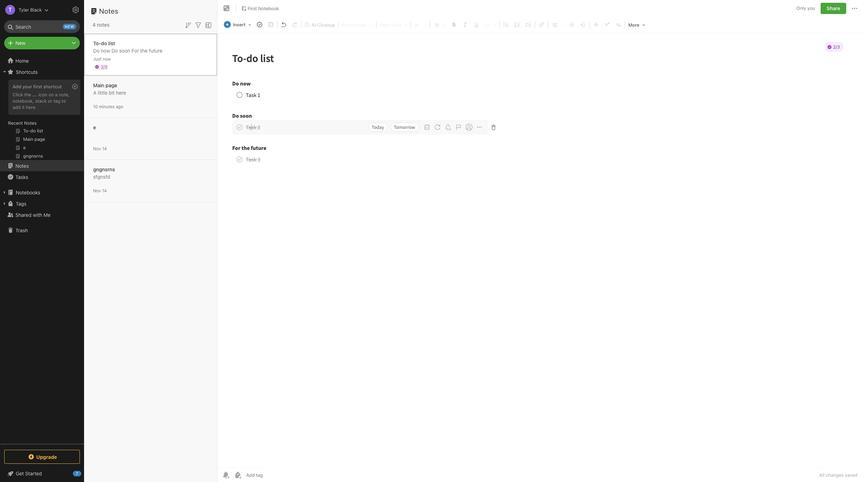 Task type: describe. For each thing, give the bounding box(es) containing it.
changes
[[827, 473, 845, 478]]

notes inside note list element
[[99, 7, 119, 15]]

only you
[[797, 5, 816, 11]]

click
[[13, 92, 23, 97]]

font size image
[[412, 20, 429, 29]]

first notebook button
[[239, 4, 282, 13]]

here
[[116, 90, 126, 96]]

do
[[101, 40, 107, 46]]

new search field
[[9, 20, 76, 33]]

click the ...
[[13, 92, 37, 97]]

upgrade
[[36, 454, 57, 460]]

task image
[[255, 20, 265, 29]]

trash link
[[0, 225, 84, 236]]

note window element
[[218, 0, 864, 482]]

10 minutes ago
[[93, 104, 123, 109]]

future
[[149, 48, 163, 53]]

notes
[[97, 22, 110, 28]]

started
[[25, 471, 42, 477]]

just now
[[93, 56, 111, 62]]

1 vertical spatial notes
[[24, 120, 37, 126]]

icon on a note, notebook, stack or tag to add it here.
[[13, 92, 70, 110]]

1 vertical spatial now
[[103, 56, 111, 62]]

first notebook
[[248, 5, 279, 11]]

the inside to-do list do now do soon for the future
[[140, 48, 148, 53]]

2 vertical spatial notes
[[15, 163, 29, 169]]

7
[[76, 472, 78, 476]]

recent
[[8, 120, 23, 126]]

black
[[30, 7, 42, 12]]

alignment image
[[550, 20, 567, 29]]

a
[[93, 90, 97, 96]]

minutes
[[99, 104, 115, 109]]

more
[[629, 22, 640, 28]]

add a reminder image
[[222, 471, 230, 480]]

2/3
[[101, 64, 107, 70]]

trash
[[15, 227, 28, 233]]

undo image
[[279, 20, 289, 29]]

or
[[48, 98, 52, 104]]

click to collapse image
[[82, 469, 87, 478]]

Account field
[[0, 3, 49, 17]]

4 notes
[[93, 22, 110, 28]]

2 do from the left
[[112, 48, 118, 53]]

the inside tree
[[24, 92, 31, 97]]

tags button
[[0, 198, 84, 209]]

share button
[[821, 3, 847, 14]]

tags
[[16, 201, 26, 207]]

4
[[93, 22, 96, 28]]

to-
[[93, 40, 101, 46]]

notes link
[[0, 160, 84, 171]]

more actions image
[[851, 4, 860, 13]]

note,
[[59, 92, 70, 97]]

new button
[[4, 37, 80, 49]]

1 nov from the top
[[93, 146, 101, 151]]

ago
[[116, 104, 123, 109]]

for
[[132, 48, 139, 53]]

notebook
[[258, 5, 279, 11]]

expand tags image
[[2, 201, 7, 206]]

new
[[65, 24, 74, 29]]

Heading level field
[[340, 20, 376, 29]]

share
[[827, 5, 841, 11]]

on
[[49, 92, 54, 97]]

View options field
[[203, 20, 213, 29]]

tasks button
[[0, 171, 84, 183]]

shared with me
[[15, 212, 51, 218]]

little
[[98, 90, 108, 96]]

to-do list do now do soon for the future
[[93, 40, 163, 53]]

Add tag field
[[246, 472, 298, 479]]

tyler black
[[19, 7, 42, 12]]

Font size field
[[412, 20, 429, 29]]

icon
[[38, 92, 47, 97]]

first
[[248, 5, 257, 11]]

just
[[93, 56, 102, 62]]

Note Editor text field
[[218, 34, 864, 468]]

Insert field
[[222, 20, 254, 29]]

insert
[[233, 22, 246, 27]]

home
[[15, 58, 29, 64]]

add filters image
[[194, 21, 203, 29]]

10
[[93, 104, 98, 109]]

notebook,
[[13, 98, 34, 104]]

list
[[108, 40, 115, 46]]

Help and Learning task checklist field
[[0, 468, 84, 480]]



Task type: vqa. For each thing, say whether or not it's contained in the screenshot.
Only
yes



Task type: locate. For each thing, give the bounding box(es) containing it.
14 down sfgnsfd
[[102, 188, 107, 193]]

soon
[[119, 48, 130, 53]]

gngnsrns
[[93, 166, 115, 172]]

1 vertical spatial nov 14
[[93, 188, 107, 193]]

the right 'for'
[[140, 48, 148, 53]]

tree containing home
[[0, 55, 84, 444]]

tree
[[0, 55, 84, 444]]

nov down the e
[[93, 146, 101, 151]]

0 vertical spatial nov 14
[[93, 146, 107, 151]]

0 vertical spatial the
[[140, 48, 148, 53]]

do down list
[[112, 48, 118, 53]]

nov 14 down sfgnsfd
[[93, 188, 107, 193]]

page
[[106, 82, 117, 88]]

heading level image
[[340, 20, 375, 29]]

the
[[140, 48, 148, 53], [24, 92, 31, 97]]

your
[[23, 84, 32, 89]]

note list element
[[84, 0, 218, 482]]

home link
[[0, 55, 84, 66]]

you
[[808, 5, 816, 11]]

1 do from the left
[[93, 48, 100, 53]]

notes right recent
[[24, 120, 37, 126]]

now
[[101, 48, 110, 53], [103, 56, 111, 62]]

now up 2/3
[[103, 56, 111, 62]]

2 14 from the top
[[102, 188, 107, 193]]

add
[[13, 84, 21, 89]]

it
[[22, 104, 25, 110]]

expand notebooks image
[[2, 190, 7, 195]]

all
[[820, 473, 825, 478]]

only
[[797, 5, 807, 11]]

do down to-
[[93, 48, 100, 53]]

Add filters field
[[194, 20, 203, 29]]

shortcuts
[[16, 69, 38, 75]]

me
[[44, 212, 51, 218]]

with
[[33, 212, 42, 218]]

group containing add your first shortcut
[[0, 77, 84, 163]]

0 vertical spatial now
[[101, 48, 110, 53]]

now down do
[[101, 48, 110, 53]]

main
[[93, 82, 104, 88]]

14 up "gngnsrns"
[[102, 146, 107, 151]]

2 nov from the top
[[93, 188, 101, 193]]

highlight image
[[483, 20, 499, 29]]

notebooks
[[16, 189, 40, 195]]

14
[[102, 146, 107, 151], [102, 188, 107, 193]]

nov
[[93, 146, 101, 151], [93, 188, 101, 193]]

group
[[0, 77, 84, 163]]

e
[[93, 124, 96, 130]]

sfgnsfd
[[93, 174, 110, 180]]

shortcuts button
[[0, 66, 84, 77]]

stack
[[35, 98, 47, 104]]

1 vertical spatial the
[[24, 92, 31, 97]]

shortcut
[[43, 84, 62, 89]]

notebooks link
[[0, 187, 84, 198]]

nov 14
[[93, 146, 107, 151], [93, 188, 107, 193]]

Alignment field
[[549, 20, 567, 29]]

Sort options field
[[184, 20, 192, 29]]

1 nov 14 from the top
[[93, 146, 107, 151]]

add tag image
[[234, 471, 242, 480]]

saved
[[846, 473, 858, 478]]

to
[[62, 98, 66, 104]]

now inside to-do list do now do soon for the future
[[101, 48, 110, 53]]

add your first shortcut
[[13, 84, 62, 89]]

the left ...
[[24, 92, 31, 97]]

get started
[[16, 471, 42, 477]]

1 horizontal spatial do
[[112, 48, 118, 53]]

here.
[[26, 104, 37, 110]]

new
[[15, 40, 26, 46]]

group inside tree
[[0, 77, 84, 163]]

tasks
[[15, 174, 28, 180]]

expand note image
[[223, 4, 231, 13]]

0 vertical spatial notes
[[99, 7, 119, 15]]

upgrade button
[[4, 450, 80, 464]]

all changes saved
[[820, 473, 858, 478]]

tyler
[[19, 7, 29, 12]]

font family image
[[378, 20, 410, 29]]

1 14 from the top
[[102, 146, 107, 151]]

...
[[32, 92, 37, 97]]

add
[[13, 104, 21, 110]]

main page a little bit here
[[93, 82, 126, 96]]

notes up the tasks
[[15, 163, 29, 169]]

shared with me link
[[0, 209, 84, 221]]

notes up notes
[[99, 7, 119, 15]]

a
[[55, 92, 58, 97]]

Search text field
[[9, 20, 75, 33]]

notes
[[99, 7, 119, 15], [24, 120, 37, 126], [15, 163, 29, 169]]

1 horizontal spatial the
[[140, 48, 148, 53]]

nov down sfgnsfd
[[93, 188, 101, 193]]

1 vertical spatial 14
[[102, 188, 107, 193]]

recent notes
[[8, 120, 37, 126]]

get
[[16, 471, 24, 477]]

0 horizontal spatial do
[[93, 48, 100, 53]]

Font family field
[[378, 20, 410, 29]]

1 vertical spatial nov
[[93, 188, 101, 193]]

More field
[[626, 20, 648, 30]]

do
[[93, 48, 100, 53], [112, 48, 118, 53]]

0 vertical spatial 14
[[102, 146, 107, 151]]

Highlight field
[[482, 20, 499, 29]]

tag
[[54, 98, 60, 104]]

settings image
[[72, 6, 80, 14]]

Font color field
[[431, 20, 449, 29]]

0 horizontal spatial the
[[24, 92, 31, 97]]

2 nov 14 from the top
[[93, 188, 107, 193]]

shared
[[15, 212, 31, 218]]

font color image
[[432, 20, 448, 29]]

0 vertical spatial nov
[[93, 146, 101, 151]]

More actions field
[[851, 3, 860, 14]]

nov 14 up "gngnsrns"
[[93, 146, 107, 151]]

bit
[[109, 90, 115, 96]]

first
[[33, 84, 42, 89]]



